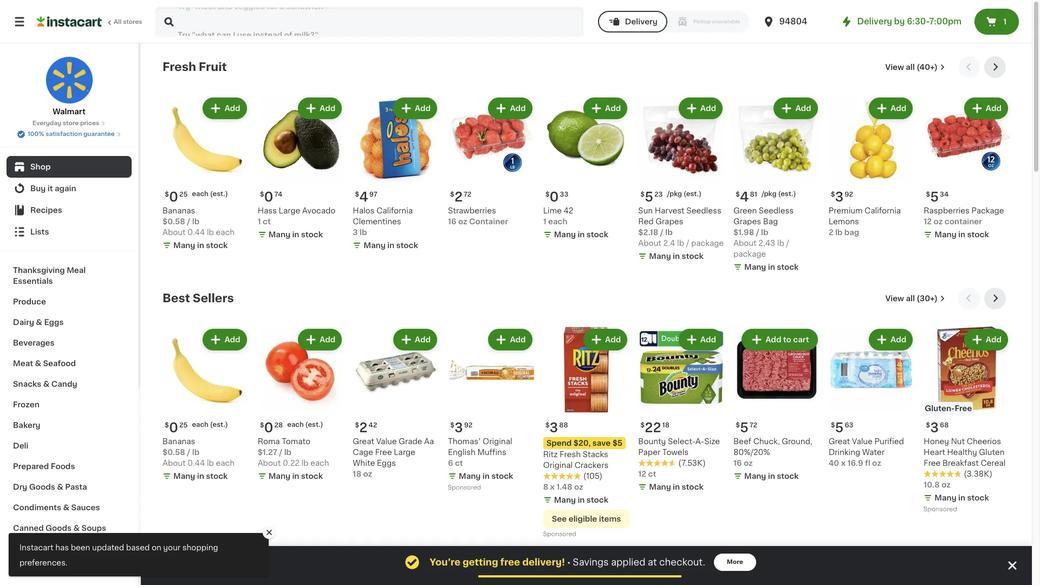 Task type: vqa. For each thing, say whether or not it's contained in the screenshot.
the right $ 5 99
no



Task type: locate. For each thing, give the bounding box(es) containing it.
$0.58 for 0
[[163, 218, 185, 225]]

5 for $ 5 23 /pkg (est.)
[[645, 191, 654, 203]]

16 inside strawberries 16 oz container
[[448, 218, 457, 225]]

/pkg (est.)
[[762, 191, 797, 197]]

18 inside the 'great value grade aa cage free large white eggs 18 oz'
[[353, 471, 362, 478]]

1 all from the top
[[906, 63, 915, 71]]

oz down the raspberries
[[934, 218, 943, 225]]

0 horizontal spatial california
[[377, 207, 413, 214]]

16 down strawberries
[[448, 218, 457, 225]]

0 vertical spatial 92
[[845, 191, 854, 198]]

1 vertical spatial 2
[[829, 229, 834, 236]]

1 inside the lime 42 1 each
[[543, 218, 547, 225]]

0 horizontal spatial 72
[[464, 191, 472, 198]]

$ 3 92 for thomas' original english muffins
[[450, 422, 473, 434]]

2 $0.25 each (estimated) element from the top
[[163, 418, 249, 437]]

1 horizontal spatial sponsored badge image
[[543, 532, 576, 538]]

1 vertical spatial bananas $0.58 / lb about 0.44 lb each
[[163, 438, 235, 467]]

eggs up beverages link on the left of page
[[44, 319, 64, 326]]

100% satisfaction guarantee
[[28, 131, 115, 137]]

california up the clementines
[[377, 207, 413, 214]]

1 $ 0 25 each (est.) from the top
[[165, 191, 228, 203]]

& left candy
[[43, 381, 50, 388]]

4 left 81
[[740, 191, 749, 203]]

2 vertical spatial 2
[[359, 422, 368, 434]]

product group
[[163, 95, 249, 253], [258, 95, 344, 242], [353, 95, 440, 253], [448, 95, 535, 227], [543, 95, 630, 242], [639, 95, 725, 264], [734, 95, 820, 275], [829, 95, 916, 238], [924, 95, 1011, 242], [163, 327, 249, 484], [258, 327, 344, 484], [353, 327, 440, 480], [448, 327, 535, 494], [543, 327, 630, 541], [639, 327, 725, 495], [734, 327, 820, 484], [829, 327, 916, 469], [924, 327, 1011, 516]]

(est.)
[[210, 191, 228, 197], [779, 191, 797, 197], [684, 191, 702, 197], [210, 422, 228, 428], [306, 422, 323, 428]]

2 seedless from the left
[[687, 207, 722, 214]]

1 vertical spatial view
[[886, 295, 905, 302]]

bananas for 0
[[163, 207, 195, 214]]

72 inside $ 2 72
[[464, 191, 472, 198]]

5 left 23
[[645, 191, 654, 203]]

2 /pkg from the left
[[668, 191, 682, 197]]

★★★★★
[[639, 460, 677, 467], [639, 460, 677, 467], [924, 471, 962, 478], [924, 471, 962, 478], [543, 473, 581, 480], [543, 473, 581, 480]]

1 vertical spatial free
[[375, 449, 392, 457]]

thomas'
[[448, 438, 481, 446]]

nut
[[952, 438, 966, 446]]

4 left 97
[[359, 191, 369, 203]]

2
[[455, 191, 463, 203], [829, 229, 834, 236], [359, 422, 368, 434]]

great for 2
[[353, 438, 374, 446]]

large down "grade"
[[394, 449, 416, 457]]

lists link
[[7, 221, 132, 243]]

oz inside beef chuck, ground, 80%/20% 16 oz
[[744, 460, 753, 467]]

view for 3
[[886, 295, 905, 302]]

$ inside $ 2 42
[[355, 422, 359, 429]]

1 view from the top
[[886, 63, 905, 71]]

0 horizontal spatial great
[[353, 438, 374, 446]]

5 left 63
[[836, 422, 844, 434]]

$ for beef chuck, ground, 80%/20%
[[736, 422, 740, 429]]

hass
[[258, 207, 277, 214]]

2 inside premium california lemons 2 lb bag
[[829, 229, 834, 236]]

1 vertical spatial eggs
[[377, 460, 396, 467]]

1 horizontal spatial seedless
[[759, 207, 794, 214]]

72 up beef
[[750, 422, 758, 429]]

oz down 'white'
[[363, 471, 372, 478]]

at
[[648, 558, 657, 567]]

halos
[[353, 207, 375, 214]]

0
[[169, 191, 178, 203], [264, 191, 274, 203], [550, 191, 559, 203], [169, 422, 178, 434], [264, 422, 274, 434]]

1 horizontal spatial x
[[842, 460, 846, 467]]

grapes down harvest
[[656, 218, 684, 225]]

california
[[377, 207, 413, 214], [865, 207, 901, 214]]

$ inside $ 4 97
[[355, 191, 359, 198]]

oz inside the 'great value grade aa cage free large white eggs 18 oz'
[[363, 471, 372, 478]]

$ inside $ 0 33
[[546, 191, 550, 198]]

each inside $ 0 28 each (est.)
[[287, 422, 304, 428]]

each inside the lime 42 1 each
[[549, 218, 568, 225]]

1 bananas from the top
[[163, 207, 195, 214]]

0 vertical spatial x
[[842, 460, 846, 467]]

package down 2.43
[[734, 250, 767, 258]]

$ 3 92 up 'premium' at the right top of the page
[[831, 191, 854, 203]]

2 down lemons
[[829, 229, 834, 236]]

0 vertical spatial large
[[279, 207, 300, 214]]

0 vertical spatial $ 3 92
[[831, 191, 854, 203]]

bananas $0.58 / lb about 0.44 lb each
[[163, 207, 235, 236], [163, 438, 235, 467]]

2.43
[[759, 239, 776, 247]]

$ inside $ 5 23 /pkg (est.)
[[641, 191, 645, 198]]

2 $0.58 from the top
[[163, 449, 185, 457]]

2 for $ 2 72
[[455, 191, 463, 203]]

1 vertical spatial original
[[543, 462, 573, 470]]

2 bananas from the top
[[163, 438, 195, 446]]

$ 5 23 /pkg (est.)
[[641, 191, 702, 203]]

walmart link
[[45, 56, 93, 117]]

1 great from the left
[[353, 438, 374, 446]]

1 vertical spatial ct
[[455, 460, 463, 467]]

each
[[192, 191, 209, 197], [549, 218, 568, 225], [216, 229, 235, 236], [192, 422, 209, 428], [287, 422, 304, 428], [216, 460, 235, 467], [311, 460, 329, 467]]

view left the (40+)
[[886, 63, 905, 71]]

2 horizontal spatial 2
[[829, 229, 834, 236]]

$ for great value grade aa cage free large white eggs
[[355, 422, 359, 429]]

treatment tracker modal dialog
[[141, 546, 1033, 585]]

delivery button
[[598, 11, 668, 33]]

grapes down the "green" at the right
[[734, 218, 762, 225]]

18 right 22
[[663, 422, 670, 429]]

1 horizontal spatial ct
[[455, 460, 463, 467]]

main content
[[141, 43, 1033, 585]]

breakfast up preferences.
[[13, 545, 51, 553]]

package inside sun harvest seedless red grapes $2.18 / lb about 2.4 lb / package
[[692, 239, 724, 247]]

0 horizontal spatial delivery
[[625, 18, 658, 25]]

x right 40
[[842, 460, 846, 467]]

1 vertical spatial 16
[[734, 460, 742, 467]]

goods up has
[[46, 525, 72, 532]]

product group containing 22
[[639, 327, 725, 495]]

42 inside the lime 42 1 each
[[564, 207, 574, 214]]

sponsored badge image for $ 3 92
[[448, 485, 481, 491]]

3 up thomas'
[[455, 422, 463, 434]]

great inside the 'great value grade aa cage free large white eggs 18 oz'
[[353, 438, 374, 446]]

thomas' original english muffins 6 ct
[[448, 438, 513, 467]]

free down heart
[[924, 460, 941, 467]]

1 vertical spatial all
[[907, 295, 915, 302]]

chuck,
[[754, 438, 780, 446]]

soups
[[82, 525, 106, 532]]

2 grapes from the left
[[656, 218, 684, 225]]

0 horizontal spatial 92
[[464, 422, 473, 429]]

1 4 from the left
[[740, 191, 749, 203]]

produce
[[13, 298, 46, 306]]

free
[[955, 405, 973, 413], [375, 449, 392, 457], [924, 460, 941, 467]]

sponsored badge image down 6
[[448, 485, 481, 491]]

service type group
[[598, 11, 749, 33]]

about inside roma tomato $1.27 / lb about 0.22 lb each
[[258, 460, 281, 467]]

1 $0.58 from the top
[[163, 218, 185, 225]]

all left (30+)
[[907, 295, 915, 302]]

0 vertical spatial original
[[483, 438, 513, 446]]

$0.58 for each (est.)
[[163, 449, 185, 457]]

1 vertical spatial 72
[[750, 422, 758, 429]]

instacart
[[20, 544, 53, 552]]

42 up cage
[[369, 422, 377, 429]]

10.8
[[924, 482, 940, 489]]

0 vertical spatial bananas $0.58 / lb about 0.44 lb each
[[163, 207, 235, 236]]

12 down the raspberries
[[924, 218, 932, 225]]

about
[[163, 229, 186, 236], [734, 239, 757, 247], [639, 239, 662, 247], [163, 460, 186, 467], [258, 460, 281, 467]]

0 vertical spatial all
[[906, 63, 915, 71]]

it
[[48, 185, 53, 192]]

seedless inside green seedless grapes bag $1.98 / lb about 2.43 lb / package
[[759, 207, 794, 214]]

72
[[464, 191, 472, 198], [750, 422, 758, 429]]

1 vertical spatial 12
[[639, 471, 647, 478]]

& left pasta
[[57, 484, 63, 491]]

72 inside $ 5 72
[[750, 422, 758, 429]]

2 25 from the top
[[179, 422, 188, 429]]

oz inside great value purified drinking water 40 x 16.9 fl oz
[[873, 460, 882, 467]]

0 horizontal spatial original
[[483, 438, 513, 446]]

1 horizontal spatial 12
[[924, 218, 932, 225]]

$ inside $ 22 18
[[641, 422, 645, 429]]

12 down paper
[[639, 471, 647, 478]]

4 for $ 4 81
[[740, 191, 749, 203]]

$ inside $ 5 63
[[831, 422, 836, 429]]

value inside great value purified drinking water 40 x 16.9 fl oz
[[852, 438, 873, 446]]

california inside halos california clementines 3 lb
[[377, 207, 413, 214]]

towels
[[663, 449, 689, 457]]

& left sauces
[[63, 504, 69, 512]]

0 vertical spatial fresh
[[163, 61, 196, 73]]

$ for halos california clementines
[[355, 191, 359, 198]]

fl
[[866, 460, 871, 467]]

$ 4 81
[[736, 191, 758, 203]]

walmart
[[53, 108, 86, 115]]

81
[[750, 191, 758, 198]]

free inside the 'great value grade aa cage free large white eggs 18 oz'
[[375, 449, 392, 457]]

1 vertical spatial bananas
[[163, 438, 195, 446]]

2 view from the top
[[886, 295, 905, 302]]

& for condiments
[[63, 504, 69, 512]]

5 for $ 5 72
[[740, 422, 749, 434]]

94804 button
[[762, 7, 827, 37]]

view inside popup button
[[886, 295, 905, 302]]

strawberries
[[448, 207, 496, 214]]

oz right 10.8 on the right of page
[[942, 482, 951, 489]]

1 vertical spatial $ 3 92
[[450, 422, 473, 434]]

shop link
[[7, 156, 132, 178]]

large inside the hass large avocado 1 ct
[[279, 207, 300, 214]]

oz right 1.48
[[575, 484, 584, 491]]

0 vertical spatial sponsored badge image
[[448, 485, 481, 491]]

2 horizontal spatial free
[[955, 405, 973, 413]]

again
[[55, 185, 76, 192]]

2 $ 0 25 each (est.) from the top
[[165, 422, 228, 434]]

package right 2.4
[[692, 239, 724, 247]]

1 25 from the top
[[179, 191, 188, 198]]

0 vertical spatial 12
[[924, 218, 932, 225]]

•
[[568, 558, 571, 567]]

0 horizontal spatial 1
[[258, 218, 261, 225]]

(105)
[[584, 473, 603, 480]]

2 up strawberries
[[455, 191, 463, 203]]

$ 3 88
[[546, 422, 568, 434]]

lb inside premium california lemons 2 lb bag
[[836, 229, 843, 236]]

18 down 'white'
[[353, 471, 362, 478]]

prepared foods link
[[7, 456, 132, 477]]

1 horizontal spatial california
[[865, 207, 901, 214]]

None search field
[[155, 7, 584, 37]]

0 vertical spatial package
[[692, 239, 724, 247]]

stores
[[123, 19, 142, 25]]

(7.53k)
[[679, 460, 706, 467]]

x inside great value purified drinking water 40 x 16.9 fl oz
[[842, 460, 846, 467]]

lime
[[543, 207, 562, 214]]

free right cage
[[375, 449, 392, 457]]

5 left 34
[[931, 191, 939, 203]]

1 0.44 from the top
[[188, 229, 205, 236]]

$ 0 25 each (est.) for each (est.)
[[165, 422, 228, 434]]

great inside great value purified drinking water 40 x 16.9 fl oz
[[829, 438, 851, 446]]

canned
[[13, 525, 44, 532]]

about inside green seedless grapes bag $1.98 / lb about 2.43 lb / package
[[734, 239, 757, 247]]

3 left 68
[[931, 422, 939, 434]]

fresh left fruit
[[163, 61, 196, 73]]

sponsored badge image down see
[[543, 532, 576, 538]]

select-
[[668, 438, 696, 446]]

0 vertical spatial 72
[[464, 191, 472, 198]]

$ inside $ 3 68
[[927, 422, 931, 429]]

1 vertical spatial $0.58
[[163, 449, 185, 457]]

1 value from the left
[[376, 438, 397, 446]]

premium
[[829, 207, 863, 214]]

92 up thomas'
[[464, 422, 473, 429]]

25 for 0
[[179, 191, 188, 198]]

0 vertical spatial 42
[[564, 207, 574, 214]]

$5.23 per package (estimated) element
[[639, 186, 725, 205]]

ct down "hass"
[[263, 218, 271, 225]]

view for 5
[[886, 63, 905, 71]]

2 up cage
[[359, 422, 368, 434]]

(est.) inside $ 0 28 each (est.)
[[306, 422, 323, 428]]

value left "grade"
[[376, 438, 397, 446]]

foods
[[51, 463, 75, 471]]

5 for $ 5 34
[[931, 191, 939, 203]]

breakfast
[[943, 460, 979, 467], [13, 545, 51, 553]]

everyday store prices link
[[32, 119, 106, 128]]

seedless down $5.23 per package (estimated) element at the top right of the page
[[687, 207, 722, 214]]

$ inside $ 3 88
[[546, 422, 550, 429]]

all inside "popup button"
[[906, 63, 915, 71]]

grapes inside sun harvest seedless red grapes $2.18 / lb about 2.4 lb / package
[[656, 218, 684, 225]]

0 vertical spatial view
[[886, 63, 905, 71]]

0 vertical spatial $0.25 each (estimated) element
[[163, 186, 249, 205]]

1 vertical spatial $ 0 25 each (est.)
[[165, 422, 228, 434]]

0 vertical spatial $0.58
[[163, 218, 185, 225]]

0 vertical spatial 16
[[448, 218, 457, 225]]

72 up strawberries
[[464, 191, 472, 198]]

3 inside halos california clementines 3 lb
[[353, 229, 358, 236]]

3 up 'premium' at the right top of the page
[[836, 191, 844, 203]]

1 seedless from the left
[[759, 207, 794, 214]]

view inside "popup button"
[[886, 63, 905, 71]]

by
[[895, 17, 905, 25]]

x right 8
[[551, 484, 555, 491]]

1 california from the left
[[377, 207, 413, 214]]

ct inside thomas' original english muffins 6 ct
[[455, 460, 463, 467]]

1 horizontal spatial 2
[[455, 191, 463, 203]]

0.44 for 0
[[188, 229, 205, 236]]

meat
[[13, 360, 33, 368]]

goods inside 'link'
[[29, 484, 55, 491]]

0 horizontal spatial 12
[[639, 471, 647, 478]]

more
[[727, 559, 744, 565]]

$ 0 25 each (est.) for 0
[[165, 191, 228, 203]]

0 horizontal spatial seedless
[[687, 207, 722, 214]]

great up cage
[[353, 438, 374, 446]]

cart
[[794, 336, 810, 343]]

1 vertical spatial package
[[734, 250, 767, 258]]

1 horizontal spatial grapes
[[734, 218, 762, 225]]

ct down paper
[[649, 471, 657, 478]]

1 vertical spatial $0.25 each (estimated) element
[[163, 418, 249, 437]]

0 vertical spatial 0.44
[[188, 229, 205, 236]]

fresh down your
[[163, 558, 196, 570]]

original down ritz
[[543, 462, 573, 470]]

$ inside $ 5 34
[[927, 191, 931, 198]]

1 /pkg from the left
[[762, 191, 777, 197]]

4
[[740, 191, 749, 203], [359, 191, 369, 203]]

package
[[972, 207, 1005, 214]]

1 horizontal spatial package
[[734, 250, 767, 258]]

92 for thomas' original english muffins
[[464, 422, 473, 429]]

$ 0 74
[[260, 191, 283, 203]]

& right dairy
[[36, 319, 42, 326]]

1 horizontal spatial 18
[[663, 422, 670, 429]]

thanksgiving meal essentials
[[13, 267, 86, 285]]

2 4 from the left
[[359, 191, 369, 203]]

honey
[[924, 438, 950, 446]]

$0.25 each (estimated) element
[[163, 186, 249, 205], [163, 418, 249, 437]]

value for 2
[[376, 438, 397, 446]]

prices
[[80, 120, 99, 126]]

$ 5 34
[[927, 191, 949, 203]]

0 vertical spatial ct
[[263, 218, 271, 225]]

2 item carousel region from the top
[[163, 288, 1011, 545]]

& for snacks
[[43, 381, 50, 388]]

2 vertical spatial fresh
[[163, 558, 196, 570]]

0 horizontal spatial value
[[376, 438, 397, 446]]

lime 42 1 each
[[543, 207, 574, 225]]

/pkg right 81
[[762, 191, 777, 197]]

1 vertical spatial 25
[[179, 422, 188, 429]]

add button
[[204, 99, 246, 118], [299, 99, 341, 118], [394, 99, 436, 118], [490, 99, 532, 118], [585, 99, 627, 118], [680, 99, 722, 118], [775, 99, 817, 118], [871, 99, 912, 118], [966, 99, 1008, 118], [204, 330, 246, 349], [299, 330, 341, 349], [394, 330, 436, 349], [490, 330, 532, 349], [585, 330, 627, 349], [680, 330, 722, 349], [871, 330, 912, 349], [966, 330, 1008, 349]]

original inside ritz fresh stacks original crackers
[[543, 462, 573, 470]]

5 up beef
[[740, 422, 749, 434]]

great up drinking
[[829, 438, 851, 446]]

0 horizontal spatial sponsored badge image
[[448, 485, 481, 491]]

1 grapes from the left
[[734, 218, 762, 225]]

goods down prepared foods
[[29, 484, 55, 491]]

ct right 6
[[455, 460, 463, 467]]

value inside the 'great value grade aa cage free large white eggs 18 oz'
[[376, 438, 397, 446]]

1 horizontal spatial 92
[[845, 191, 854, 198]]

2 vertical spatial ct
[[649, 471, 657, 478]]

1 horizontal spatial 4
[[740, 191, 749, 203]]

1 vertical spatial 42
[[369, 422, 377, 429]]

$0.58
[[163, 218, 185, 225], [163, 449, 185, 457]]

1 horizontal spatial 1
[[543, 218, 547, 225]]

bounty
[[639, 438, 666, 446]]

red
[[639, 218, 654, 225]]

0 horizontal spatial 2
[[359, 422, 368, 434]]

0 vertical spatial $ 0 25 each (est.)
[[165, 191, 228, 203]]

1 horizontal spatial large
[[394, 449, 416, 457]]

delivery for delivery
[[625, 18, 658, 25]]

sponsored badge image for $ 3 68
[[924, 507, 957, 513]]

delivery inside button
[[625, 18, 658, 25]]

view left (30+)
[[886, 295, 905, 302]]

2 all from the top
[[907, 295, 915, 302]]

2 horizontal spatial 1
[[1004, 18, 1007, 25]]

5 for $ 5 63
[[836, 422, 844, 434]]

eggs right 'white'
[[377, 460, 396, 467]]

fresh down "spend"
[[560, 451, 581, 459]]

all left the (40+)
[[906, 63, 915, 71]]

18 inside $ 22 18
[[663, 422, 670, 429]]

2 0.44 from the top
[[188, 460, 205, 467]]

household
[[13, 566, 56, 573]]

Search field
[[156, 8, 583, 36]]

12 inside product group
[[639, 471, 647, 478]]

1 bananas $0.58 / lb about 0.44 lb each from the top
[[163, 207, 235, 236]]

$ 3 92 up thomas'
[[450, 422, 473, 434]]

0 horizontal spatial $ 3 92
[[450, 422, 473, 434]]

condiments
[[13, 504, 61, 512]]

updated
[[92, 544, 124, 552]]

12
[[924, 218, 932, 225], [639, 471, 647, 478]]

many inside product group
[[650, 484, 671, 491]]

1 vertical spatial 0.44
[[188, 460, 205, 467]]

1 $0.25 each (estimated) element from the top
[[163, 186, 249, 205]]

oz right fl
[[873, 460, 882, 467]]

english
[[448, 449, 476, 457]]

california for halos california clementines 3 lb
[[377, 207, 413, 214]]

2 horizontal spatial sponsored badge image
[[924, 507, 957, 513]]

6
[[448, 460, 453, 467]]

(30+)
[[917, 295, 938, 302]]

3
[[836, 191, 844, 203], [353, 229, 358, 236], [455, 422, 463, 434], [550, 422, 558, 434], [931, 422, 939, 434]]

0 horizontal spatial breakfast
[[13, 545, 51, 553]]

1 inside 1 button
[[1004, 18, 1007, 25]]

lb inside halos california clementines 3 lb
[[360, 229, 367, 236]]

recipes
[[30, 207, 62, 214]]

1 vertical spatial item carousel region
[[163, 288, 1011, 545]]

1 horizontal spatial free
[[924, 460, 941, 467]]

2 value from the left
[[852, 438, 873, 446]]

large
[[279, 207, 300, 214], [394, 449, 416, 457]]

3 for spend $20, save $5
[[550, 422, 558, 434]]

1 horizontal spatial 42
[[564, 207, 574, 214]]

bananas $0.58 / lb about 0.44 lb each for each (est.)
[[163, 438, 235, 467]]

bananas $0.58 / lb about 0.44 lb each for 0
[[163, 207, 235, 236]]

0 horizontal spatial 4
[[359, 191, 369, 203]]

0 horizontal spatial grapes
[[656, 218, 684, 225]]

ct
[[263, 218, 271, 225], [455, 460, 463, 467], [649, 471, 657, 478]]

72 for 5
[[750, 422, 758, 429]]

& right meat
[[35, 360, 41, 368]]

3 down halos
[[353, 229, 358, 236]]

2 california from the left
[[865, 207, 901, 214]]

0 horizontal spatial package
[[692, 239, 724, 247]]

main content containing 0
[[141, 43, 1033, 585]]

1 horizontal spatial original
[[543, 462, 573, 470]]

/pkg right 23
[[668, 191, 682, 197]]

1 inside the hass large avocado 1 ct
[[258, 218, 261, 225]]

1 horizontal spatial eggs
[[377, 460, 396, 467]]

buy it again link
[[7, 178, 132, 199]]

1 vertical spatial goods
[[46, 525, 72, 532]]

free up nut
[[955, 405, 973, 413]]

all inside popup button
[[907, 295, 915, 302]]

2 great from the left
[[829, 438, 851, 446]]

original up muffins
[[483, 438, 513, 446]]

sponsored badge image
[[448, 485, 481, 491], [924, 507, 957, 513], [543, 532, 576, 538]]

1 horizontal spatial 72
[[750, 422, 758, 429]]

oz down 80%/20%
[[744, 460, 753, 467]]

1 horizontal spatial 16
[[734, 460, 742, 467]]

0 horizontal spatial free
[[375, 449, 392, 457]]

16 down 80%/20%
[[734, 460, 742, 467]]

92 up 'premium' at the right top of the page
[[845, 191, 854, 198]]

0 horizontal spatial 16
[[448, 218, 457, 225]]

0 vertical spatial 18
[[663, 422, 670, 429]]

2 bananas $0.58 / lb about 0.44 lb each from the top
[[163, 438, 235, 467]]

all
[[906, 63, 915, 71], [907, 295, 915, 302]]

3 left 88
[[550, 422, 558, 434]]

free
[[501, 558, 520, 567]]

breakfast down healthy
[[943, 460, 979, 467]]

california inside premium california lemons 2 lb bag
[[865, 207, 901, 214]]

fresh for fresh vegetables
[[163, 558, 196, 570]]

add inside button
[[701, 336, 717, 343]]

$ inside $ 2 72
[[450, 191, 455, 198]]

0 vertical spatial bananas
[[163, 207, 195, 214]]

item carousel region
[[163, 56, 1011, 279], [163, 288, 1011, 545]]

value up water
[[852, 438, 873, 446]]

0 horizontal spatial x
[[551, 484, 555, 491]]

original inside thomas' original english muffins 6 ct
[[483, 438, 513, 446]]

1 vertical spatial sponsored badge image
[[924, 507, 957, 513]]

0 vertical spatial item carousel region
[[163, 56, 1011, 279]]

seedless up bag
[[759, 207, 794, 214]]

sponsored badge image down 10.8 oz
[[924, 507, 957, 513]]

22
[[645, 422, 662, 434]]

0 horizontal spatial 42
[[369, 422, 377, 429]]

california right 'premium' at the right top of the page
[[865, 207, 901, 214]]

great for 5
[[829, 438, 851, 446]]

$ inside $ 5 72
[[736, 422, 740, 429]]

42 right lime
[[564, 207, 574, 214]]

oz down strawberries
[[459, 218, 468, 225]]

0 vertical spatial breakfast
[[943, 460, 979, 467]]

1 horizontal spatial $ 3 92
[[831, 191, 854, 203]]

large down 74 in the top left of the page
[[279, 207, 300, 214]]

green
[[734, 207, 757, 214]]

$ inside $ 0 74
[[260, 191, 264, 198]]



Task type: describe. For each thing, give the bounding box(es) containing it.
$ 22 18
[[641, 422, 670, 434]]

grapes inside green seedless grapes bag $1.98 / lb about 2.43 lb / package
[[734, 218, 762, 225]]

3 for thomas' original english muffins
[[455, 422, 463, 434]]

$ 4 97
[[355, 191, 378, 203]]

oz inside strawberries 16 oz container
[[459, 218, 468, 225]]

instacart logo image
[[37, 15, 102, 28]]

roma tomato $1.27 / lb about 0.22 lb each
[[258, 438, 329, 467]]

$0.25 each (estimated) element for 0
[[163, 186, 249, 205]]

thanksgiving meal essentials link
[[7, 260, 132, 292]]

4 for $ 4 97
[[359, 191, 369, 203]]

pasta
[[65, 484, 87, 491]]

close toast image
[[265, 529, 274, 537]]

white
[[353, 460, 375, 467]]

frozen
[[13, 401, 39, 409]]

green seedless grapes bag $1.98 / lb about 2.43 lb / package
[[734, 207, 794, 258]]

has
[[55, 544, 69, 552]]

$ 2 42
[[355, 422, 377, 434]]

$ for premium california lemons
[[831, 191, 836, 198]]

34
[[941, 191, 949, 198]]

$ 3 68
[[927, 422, 949, 434]]

walmart logo image
[[45, 56, 93, 104]]

23
[[655, 191, 663, 198]]

add inside button
[[766, 336, 782, 343]]

muffins
[[478, 449, 507, 457]]

avocado
[[302, 207, 336, 214]]

/ inside roma tomato $1.27 / lb about 0.22 lb each
[[279, 449, 283, 457]]

seedless inside sun harvest seedless red grapes $2.18 / lb about 2.4 lb / package
[[687, 207, 722, 214]]

spend $20, save $5
[[547, 440, 623, 447]]

oz inside raspberries package 12 oz container
[[934, 218, 943, 225]]

package inside green seedless grapes bag $1.98 / lb about 2.43 lb / package
[[734, 250, 767, 258]]

great value grade aa cage free large white eggs 18 oz
[[353, 438, 434, 478]]

sellers
[[193, 293, 234, 304]]

add to cart button
[[743, 330, 817, 349]]

prepared
[[13, 463, 49, 471]]

each inside roma tomato $1.27 / lb about 0.22 lb each
[[311, 460, 329, 467]]

see eligible items button
[[543, 510, 630, 529]]

to
[[784, 336, 792, 343]]

household link
[[7, 559, 132, 580]]

$ 5 63
[[831, 422, 854, 434]]

3 for premium california lemons
[[836, 191, 844, 203]]

tomato
[[282, 438, 311, 446]]

preferences.
[[20, 559, 68, 567]]

12 inside raspberries package 12 oz container
[[924, 218, 932, 225]]

canned goods & soups
[[13, 525, 106, 532]]

more button
[[714, 554, 757, 571]]

eligible
[[569, 516, 598, 523]]

$ for hass large avocado
[[260, 191, 264, 198]]

$ for bounty select-a-size paper towels
[[641, 422, 645, 429]]

paper
[[639, 449, 661, 457]]

all for 5
[[906, 63, 915, 71]]

value for 5
[[852, 438, 873, 446]]

healthy
[[948, 449, 978, 457]]

$ 3 92 for premium california lemons
[[831, 191, 854, 203]]

guarantee
[[83, 131, 115, 137]]

& for dairy
[[36, 319, 42, 326]]

eggs inside the 'great value grade aa cage free large white eggs 18 oz'
[[377, 460, 396, 467]]

everyday store prices
[[32, 120, 99, 126]]

fresh inside ritz fresh stacks original crackers
[[560, 451, 581, 459]]

$ for lime 42
[[546, 191, 550, 198]]

0 horizontal spatial eggs
[[44, 319, 64, 326]]

$ for spend $20, save $5
[[546, 422, 550, 429]]

$2.18
[[639, 229, 659, 236]]

your
[[163, 544, 181, 552]]

satisfaction
[[46, 131, 82, 137]]

94804
[[780, 17, 808, 25]]

california for premium california lemons 2 lb bag
[[865, 207, 901, 214]]

$1.27
[[258, 449, 277, 457]]

/pkg inside $ 5 23 /pkg (est.)
[[668, 191, 682, 197]]

free inside honey nut cheerios heart healthy gluten free breakfast cereal
[[924, 460, 941, 467]]

delivery for delivery by 6:30-7:00pm
[[858, 17, 893, 25]]

(40+)
[[917, 63, 938, 71]]

$0.28 each (estimated) element
[[258, 418, 344, 437]]

$ 0 33
[[546, 191, 569, 203]]

buy
[[30, 185, 46, 192]]

all
[[114, 19, 122, 25]]

$ inside $ 0 28 each (est.)
[[260, 422, 264, 429]]

add button inside product group
[[680, 330, 722, 349]]

roma
[[258, 438, 280, 446]]

dairy & eggs
[[13, 319, 64, 326]]

in inside product group
[[673, 484, 680, 491]]

0.44 for each (est.)
[[188, 460, 205, 467]]

crackers
[[575, 462, 609, 470]]

container
[[945, 218, 983, 225]]

deli
[[13, 442, 28, 450]]

$ for great value purified drinking water
[[831, 422, 836, 429]]

$ 5 72
[[736, 422, 758, 434]]

(est.) inside $ 5 23 /pkg (est.)
[[684, 191, 702, 197]]

delivery by 6:30-7:00pm
[[858, 17, 962, 25]]

63
[[845, 422, 854, 429]]

frozen link
[[7, 395, 132, 415]]

72 for 2
[[464, 191, 472, 198]]

0 vertical spatial free
[[955, 405, 973, 413]]

& left 'soups'
[[73, 525, 80, 532]]

& for meat
[[35, 360, 41, 368]]

& inside 'link'
[[57, 484, 63, 491]]

(est.) inside $4.81 per package (estimated) element
[[779, 191, 797, 197]]

$ for thomas' original english muffins
[[450, 422, 455, 429]]

breakfast inside honey nut cheerios heart healthy gluten free breakfast cereal
[[943, 460, 979, 467]]

$ for honey nut cheerios heart healthy gluten free breakfast cereal
[[927, 422, 931, 429]]

spend
[[547, 440, 572, 447]]

$ 2 72
[[450, 191, 472, 203]]

raspberries
[[924, 207, 970, 214]]

2 horizontal spatial ct
[[649, 471, 657, 478]]

25 for each (est.)
[[179, 422, 188, 429]]

recipes link
[[7, 199, 132, 221]]

1 vertical spatial breakfast
[[13, 545, 51, 553]]

about inside sun harvest seedless red grapes $2.18 / lb about 2.4 lb / package
[[639, 239, 662, 247]]

meal
[[67, 267, 86, 274]]

ground,
[[782, 438, 813, 446]]

savings
[[573, 558, 609, 567]]

checkout.
[[660, 558, 706, 567]]

16 inside beef chuck, ground, 80%/20% 16 oz
[[734, 460, 742, 467]]

goods for canned
[[46, 525, 72, 532]]

fresh for fresh fruit
[[163, 61, 196, 73]]

applied
[[611, 558, 646, 567]]

bananas for each (est.)
[[163, 438, 195, 446]]

getting
[[463, 558, 498, 567]]

dairy
[[13, 319, 34, 326]]

bag
[[845, 229, 860, 236]]

you're
[[430, 558, 461, 567]]

100% satisfaction guarantee button
[[17, 128, 121, 139]]

size
[[705, 438, 720, 446]]

$ for strawberries
[[450, 191, 455, 198]]

been
[[71, 544, 90, 552]]

produce link
[[7, 292, 132, 312]]

1 button
[[975, 9, 1020, 35]]

aa
[[424, 438, 434, 446]]

1 vertical spatial x
[[551, 484, 555, 491]]

2 for $ 2 42
[[359, 422, 368, 434]]

/pkg inside $4.81 per package (estimated) element
[[762, 191, 777, 197]]

meat & seafood link
[[7, 353, 132, 374]]

$4.81 per package (estimated) element
[[734, 186, 820, 205]]

7:00pm
[[930, 17, 962, 25]]

ct inside the hass large avocado 1 ct
[[263, 218, 271, 225]]

3 for honey nut cheerios heart healthy gluten free breakfast cereal
[[931, 422, 939, 434]]

snacks & candy
[[13, 381, 77, 388]]

gluten-free
[[925, 405, 973, 413]]

meat & seafood
[[13, 360, 76, 368]]

goods for dry
[[29, 484, 55, 491]]

40
[[829, 460, 840, 467]]

sun harvest seedless red grapes $2.18 / lb about 2.4 lb / package
[[639, 207, 724, 247]]

on
[[152, 544, 161, 552]]

all stores link
[[37, 7, 143, 37]]

large inside the 'great value grade aa cage free large white eggs 18 oz'
[[394, 449, 416, 457]]

dry
[[13, 484, 27, 491]]

dairy & eggs link
[[7, 312, 132, 333]]

$ for raspberries package
[[927, 191, 931, 198]]

2.4
[[664, 239, 676, 247]]

$ inside $ 4 81
[[736, 191, 740, 198]]

sun
[[639, 207, 653, 214]]

92 for premium california lemons
[[845, 191, 854, 198]]

42 inside $ 2 42
[[369, 422, 377, 429]]

bakery link
[[7, 415, 132, 436]]

1 item carousel region from the top
[[163, 56, 1011, 279]]

fresh vegetables
[[163, 558, 267, 570]]

$0.25 each (estimated) element for each (est.)
[[163, 418, 249, 437]]

all for 3
[[907, 295, 915, 302]]

strawberries 16 oz container
[[448, 207, 508, 225]]

instacart has been updated based on your shopping preferences.
[[20, 544, 218, 567]]

lemons
[[829, 218, 860, 225]]



